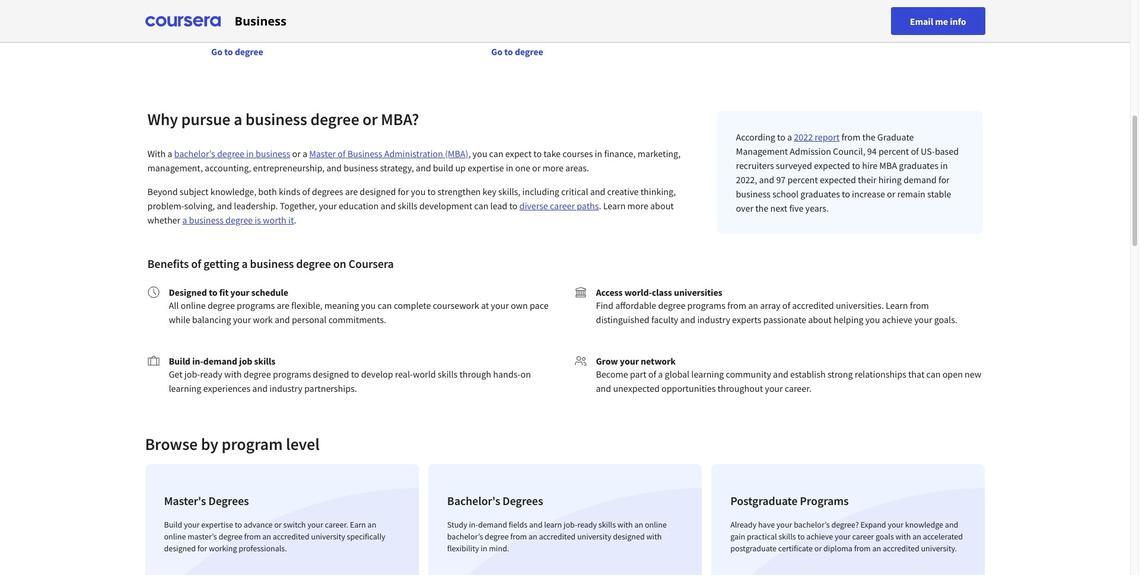 Task type: vqa. For each thing, say whether or not it's contained in the screenshot.


Task type: locate. For each thing, give the bounding box(es) containing it.
to inside the , you can expect to take courses in finance, marketing, management, accounting, entrepreneurship, and business strategy, and build up expertise in one or more areas.
[[534, 148, 542, 160]]

of inside from the graduate management admission council, 94 percent of us-based recruiters surveyed expected to hire mba graduates in 2022, and 97 percent expected their hiring demand for business school graduates to increase or remain stable over the next five years.
[[911, 145, 919, 157]]

2 university from the left
[[577, 532, 612, 542]]

bachelor's inside 'study in-demand fields and learn job-ready skills with an online bachelor's degree from an accredited university designed with flexibility in mind.'
[[447, 532, 483, 542]]

programs inside build in-demand job skills get job-ready with degree programs designed to develop real-world skills through hands-on learning experiences and industry partnerships.
[[273, 369, 311, 380]]

0 vertical spatial business
[[235, 13, 287, 29]]

can inside beyond subject knowledge, both kinds of degrees are designed for you to strengthen key skills, including critical and creative thinking, problem-solving, and leadership. together, your education and skills development can lead to
[[474, 200, 489, 212]]

accredited
[[792, 300, 834, 312], [273, 532, 309, 542], [539, 532, 576, 542], [883, 544, 920, 554]]

build in-demand job skills get job-ready with degree programs designed to develop real-world skills through hands-on learning experiences and industry partnerships.
[[169, 355, 531, 395]]

the left next
[[756, 202, 769, 214]]

world-
[[625, 287, 652, 299]]

1 vertical spatial industry
[[270, 383, 303, 395]]

class
[[652, 287, 672, 299]]

skills
[[398, 200, 418, 212], [254, 355, 276, 367], [438, 369, 458, 380], [599, 520, 616, 531], [779, 532, 796, 542]]

from the graduate management admission council, 94 percent of us-based recruiters surveyed expected to hire mba graduates in 2022, and 97 percent expected their hiring demand for business school graduates to increase or remain stable over the next five years.
[[736, 131, 959, 214]]

0 vertical spatial learn
[[603, 200, 626, 212]]

skills up the certificate
[[779, 532, 796, 542]]

2 degrees from the left
[[503, 494, 543, 509]]

mind.
[[489, 544, 509, 554]]

expertise inside build your expertise to advance or switch your career. earn an online master's degree from an accredited university specifically designed for working professionals.
[[201, 520, 233, 531]]

designed to fit your schedule all online degree programs are flexible, meaning you can complete coursework at your own pace while balancing your work and personal commitments.
[[169, 287, 549, 326]]

business down solving,
[[189, 214, 224, 226]]

0 vertical spatial are
[[345, 186, 358, 198]]

ready inside build in-demand job skills get job-ready with degree programs designed to develop real-world skills through hands-on learning experiences and industry partnerships.
[[200, 369, 222, 380]]

on left coursera on the top of the page
[[333, 256, 346, 271]]

subject
[[180, 186, 209, 198]]

establish
[[791, 369, 826, 380]]

business
[[246, 109, 307, 130], [256, 148, 290, 160], [344, 162, 378, 174], [736, 188, 771, 200], [189, 214, 224, 226], [250, 256, 294, 271]]

1 horizontal spatial demand
[[478, 520, 507, 531]]

are up "education" on the top left of the page
[[345, 186, 358, 198]]

to inside build in-demand job skills get job-ready with degree programs designed to develop real-world skills through hands-on learning experiences and industry partnerships.
[[351, 369, 359, 380]]

about left helping
[[808, 314, 832, 326]]

0 horizontal spatial percent
[[788, 174, 818, 186]]

programs up the "work"
[[237, 300, 275, 312]]

accredited down switch
[[273, 532, 309, 542]]

an
[[748, 300, 758, 312], [368, 520, 376, 531], [635, 520, 643, 531], [262, 532, 271, 542], [529, 532, 538, 542], [913, 532, 922, 542], [873, 544, 881, 554]]

1 vertical spatial bachelor's
[[794, 520, 830, 531]]

can inside designed to fit your schedule all online degree programs are flexible, meaning you can complete coursework at your own pace while balancing your work and personal commitments.
[[378, 300, 392, 312]]

1 vertical spatial learn
[[886, 300, 908, 312]]

strong
[[828, 369, 853, 380]]

more inside . learn more about whether
[[628, 200, 649, 212]]

university for master's degrees
[[311, 532, 345, 542]]

career down expand
[[853, 532, 874, 542]]

1 horizontal spatial the
[[756, 202, 769, 214]]

1 horizontal spatial degrees
[[503, 494, 543, 509]]

online inside designed to fit your schedule all online degree programs are flexible, meaning you can complete coursework at your own pace while balancing your work and personal commitments.
[[181, 300, 206, 312]]

0 horizontal spatial in-
[[192, 355, 203, 367]]

achieve inside already have your bachelor's degree? expand your knowledge and gain practical skills to achieve your career goals with an accelerated postgraduate certificate or diploma from an accredited university.
[[807, 532, 833, 542]]

build down the 'master's'
[[164, 520, 182, 531]]

0 vertical spatial graduates
[[899, 160, 939, 172]]

0 horizontal spatial about
[[650, 200, 674, 212]]

0 vertical spatial bachelor's
[[174, 148, 215, 160]]

in- up experiences
[[192, 355, 203, 367]]

job- right "learn"
[[564, 520, 578, 531]]

0 vertical spatial more
[[543, 162, 564, 174]]

and inside build in-demand job skills get job-ready with degree programs designed to develop real-world skills through hands-on learning experiences and industry partnerships.
[[252, 383, 268, 395]]

0 vertical spatial online
[[181, 300, 206, 312]]

you
[[473, 148, 487, 160], [411, 186, 426, 198], [361, 300, 376, 312], [866, 314, 880, 326]]

0 vertical spatial ready
[[200, 369, 222, 380]]

0 horizontal spatial achieve
[[807, 532, 833, 542]]

list
[[140, 460, 990, 576]]

and right "education" on the top left of the page
[[381, 200, 396, 212]]

you up . learn more about whether
[[411, 186, 426, 198]]

job-
[[184, 369, 200, 380], [564, 520, 578, 531]]

your up the master's
[[184, 520, 200, 531]]

can inside the , you can expect to take courses in finance, marketing, management, accounting, entrepreneurship, and business strategy, and build up expertise in one or more areas.
[[489, 148, 504, 160]]

build for build your expertise to advance or switch your career. earn an online master's degree from an accredited university specifically designed for working professionals.
[[164, 520, 182, 531]]

learn down creative
[[603, 200, 626, 212]]

0 horizontal spatial bachelor's
[[174, 148, 215, 160]]

2 horizontal spatial for
[[939, 174, 950, 186]]

while
[[169, 314, 190, 326]]

career. inside build your expertise to advance or switch your career. earn an online master's degree from an accredited university specifically designed for working professionals.
[[325, 520, 348, 531]]

a inside grow your network become part of a global learning community and establish strong relationships that can open new and unexpected opportunities throughout your career.
[[658, 369, 663, 380]]

study
[[447, 520, 467, 531]]

0 horizontal spatial degrees
[[208, 494, 249, 509]]

career down critical
[[550, 200, 575, 212]]

2 go to degree from the left
[[491, 46, 543, 58]]

1 university from the left
[[311, 532, 345, 542]]

due
[[253, 24, 266, 34]]

job- right get
[[184, 369, 200, 380]]

2 vertical spatial bachelor's
[[447, 532, 483, 542]]

in left one
[[506, 162, 514, 174]]

degree?
[[832, 520, 859, 531]]

ready up experiences
[[200, 369, 222, 380]]

1 horizontal spatial in-
[[469, 520, 478, 531]]

2 vertical spatial online
[[164, 532, 186, 542]]

1 horizontal spatial industry
[[698, 314, 731, 326]]

on inside build in-demand job skills get job-ready with degree programs designed to develop real-world skills through hands-on learning experiences and industry partnerships.
[[521, 369, 531, 380]]

and up accelerated
[[945, 520, 959, 531]]

accredited up passionate
[[792, 300, 834, 312]]

1 horizontal spatial learning
[[692, 369, 724, 380]]

to inside go to degree link
[[504, 46, 513, 58]]

the
[[322, 0, 334, 1], [863, 131, 876, 143], [756, 202, 769, 214]]

designed inside beyond subject knowledge, both kinds of degrees are designed for you to strengthen key skills, including critical and creative thinking, problem-solving, and leadership. together, your education and skills development can lead to
[[360, 186, 396, 198]]

grow
[[596, 355, 618, 367]]

1 horizontal spatial .
[[599, 200, 602, 212]]

expertise down ,
[[468, 162, 504, 174]]

business up with a bachelor's degree in business or a master of business administration (mba)
[[246, 109, 307, 130]]

1 vertical spatial about
[[808, 314, 832, 326]]

1 vertical spatial demand
[[203, 355, 237, 367]]

bachelor's down programs
[[794, 520, 830, 531]]

with inside already have your bachelor's degree? expand your knowledge and gain practical skills to achieve your career goals with an accelerated postgraduate certificate or diploma from an accredited university.
[[896, 532, 911, 542]]

demand inside 'study in-demand fields and learn job-ready skills with an online bachelor's degree from an accredited university designed with flexibility in mind.'
[[478, 520, 507, 531]]

1 horizontal spatial more
[[628, 200, 649, 212]]

and right "faculty"
[[680, 314, 696, 326]]

and inside from the graduate management admission council, 94 percent of us-based recruiters surveyed expected to hire mba graduates in 2022, and 97 percent expected their hiring demand for business school graduates to increase or remain stable over the next five years.
[[759, 174, 775, 186]]

of inside access world-class universities find affordable degree programs from an array of accredited universities. learn from distinguished faculty and industry experts passionate about helping you achieve your goals.
[[783, 300, 791, 312]]

about down thinking,
[[650, 200, 674, 212]]

1 horizontal spatial career
[[853, 532, 874, 542]]

of left us-
[[911, 145, 919, 157]]

and right experiences
[[252, 383, 268, 395]]

business down public
[[235, 13, 287, 29]]

can right 'that'
[[927, 369, 941, 380]]

and left "learn"
[[529, 520, 543, 531]]

and left establish
[[773, 369, 789, 380]]

level
[[286, 434, 320, 455]]

degrees up the advance
[[208, 494, 249, 509]]

years.
[[806, 202, 829, 214]]

career. left the earn at bottom
[[325, 520, 348, 531]]

expected down council,
[[814, 160, 850, 172]]

programs down universities
[[688, 300, 726, 312]]

coursework
[[433, 300, 479, 312]]

ready inside 'study in-demand fields and learn job-ready skills with an online bachelor's degree from an accredited university designed with flexibility in mind.'
[[578, 520, 597, 531]]

skills right "learn"
[[599, 520, 616, 531]]

0 horizontal spatial job-
[[184, 369, 200, 380]]

1 vertical spatial are
[[277, 300, 290, 312]]

1 vertical spatial job-
[[564, 520, 578, 531]]

online inside build your expertise to advance or switch your career. earn an online master's degree from an accredited university specifically designed for working professionals.
[[164, 532, 186, 542]]

master's degrees
[[164, 494, 249, 509]]

1 horizontal spatial percent
[[879, 145, 909, 157]]

meaning
[[324, 300, 359, 312]]

0 horizontal spatial expertise
[[201, 520, 233, 531]]

according
[[736, 131, 776, 143]]

0 horizontal spatial demand
[[203, 355, 237, 367]]

an inside access world-class universities find affordable degree programs from an array of accredited universities. learn from distinguished faculty and industry experts passionate about helping you achieve your goals.
[[748, 300, 758, 312]]

knowledge
[[906, 520, 944, 531]]

and inside already have your bachelor's degree? expand your knowledge and gain practical skills to achieve your career goals with an accelerated postgraduate certificate or diploma from an accredited university.
[[945, 520, 959, 531]]

0 vertical spatial on
[[333, 256, 346, 271]]

. inside . learn more about whether
[[599, 200, 602, 212]]

1 vertical spatial in-
[[469, 520, 478, 531]]

including
[[523, 186, 560, 198]]

expand
[[861, 520, 886, 531]]

distinguished
[[596, 314, 650, 326]]

1 horizontal spatial go
[[491, 46, 503, 58]]

expected
[[814, 160, 850, 172], [820, 174, 856, 186]]

university
[[311, 532, 345, 542], [577, 532, 612, 542]]

industry inside access world-class universities find affordable degree programs from an array of accredited universities. learn from distinguished faculty and industry experts passionate about helping you achieve your goals.
[[698, 314, 731, 326]]

0 horizontal spatial go
[[211, 46, 223, 58]]

job- inside 'study in-demand fields and learn job-ready skills with an online bachelor's degree from an accredited university designed with flexibility in mind.'
[[564, 520, 578, 531]]

0 horizontal spatial learn
[[603, 200, 626, 212]]

accredited inside access world-class universities find affordable degree programs from an array of accredited universities. learn from distinguished faculty and industry experts passionate about helping you achieve your goals.
[[792, 300, 834, 312]]

access
[[596, 287, 623, 299]]

2 vertical spatial demand
[[478, 520, 507, 531]]

percent down surveyed
[[788, 174, 818, 186]]

1 vertical spatial learning
[[169, 383, 201, 395]]

1 go from the left
[[211, 46, 223, 58]]

in down based
[[941, 160, 948, 172]]

can inside grow your network become part of a global learning community and establish strong relationships that can open new and unexpected opportunities throughout your career.
[[927, 369, 941, 380]]

go to degree
[[211, 46, 263, 58], [491, 46, 543, 58]]

faculty
[[652, 314, 679, 326]]

0 vertical spatial .
[[599, 200, 602, 212]]

online for bachelor's degrees
[[645, 520, 667, 531]]

diploma
[[824, 544, 853, 554]]

to inside build your expertise to advance or switch your career. earn an online master's degree from an accredited university specifically designed for working professionals.
[[235, 520, 242, 531]]

job- for get
[[184, 369, 200, 380]]

demand down the bachelor's degrees
[[478, 520, 507, 531]]

in- for study
[[469, 520, 478, 531]]

2 horizontal spatial bachelor's
[[794, 520, 830, 531]]

email me info button
[[891, 7, 985, 35]]

0 horizontal spatial the
[[322, 0, 334, 1]]

job- inside build in-demand job skills get job-ready with degree programs designed to develop real-world skills through hands-on learning experiences and industry partnerships.
[[184, 369, 200, 380]]

in- inside 'study in-demand fields and learn job-ready skills with an online bachelor's degree from an accredited university designed with flexibility in mind.'
[[469, 520, 478, 531]]

master's
[[188, 532, 217, 542]]

over
[[736, 202, 754, 214]]

0 vertical spatial job-
[[184, 369, 200, 380]]

learning down get
[[169, 383, 201, 395]]

1 vertical spatial more
[[628, 200, 649, 212]]

experiences
[[203, 383, 251, 395]]

1 vertical spatial online
[[645, 520, 667, 531]]

your left goals.
[[915, 314, 933, 326]]

can left complete
[[378, 300, 392, 312]]

career inside already have your bachelor's degree? expand your knowledge and gain practical skills to achieve your career goals with an accelerated postgraduate certificate or diploma from an accredited university.
[[853, 532, 874, 542]]

finance,
[[604, 148, 636, 160]]

ready right "learn"
[[578, 520, 597, 531]]

0 vertical spatial percent
[[879, 145, 909, 157]]

learning inside grow your network become part of a global learning community and establish strong relationships that can open new and unexpected opportunities throughout your career.
[[692, 369, 724, 380]]

0 horizontal spatial more
[[543, 162, 564, 174]]

online
[[181, 300, 206, 312], [645, 520, 667, 531], [164, 532, 186, 542]]

with inside build in-demand job skills get job-ready with degree programs designed to develop real-world skills through hands-on learning experiences and industry partnerships.
[[224, 369, 242, 380]]

schedule
[[251, 287, 288, 299]]

you right ,
[[473, 148, 487, 160]]

accredited down goals
[[883, 544, 920, 554]]

for down the master's
[[197, 544, 207, 554]]

1 vertical spatial on
[[521, 369, 531, 380]]

or left switch
[[274, 520, 282, 531]]

or left mba?
[[363, 109, 378, 130]]

0 horizontal spatial graduates
[[801, 188, 840, 200]]

0 horizontal spatial .
[[294, 214, 296, 226]]

1 horizontal spatial go to degree
[[491, 46, 543, 58]]

industry left partnerships.
[[270, 383, 303, 395]]

career. inside grow your network become part of a global learning community and establish strong relationships that can open new and unexpected opportunities throughout your career.
[[785, 383, 812, 395]]

business up strategy,
[[348, 148, 383, 160]]

accredited down "learn"
[[539, 532, 576, 542]]

0 vertical spatial learning
[[692, 369, 724, 380]]

for up . learn more about whether
[[398, 186, 409, 198]]

2 horizontal spatial the
[[863, 131, 876, 143]]

build
[[169, 355, 190, 367], [164, 520, 182, 531]]

expertise up the master's
[[201, 520, 233, 531]]

university inside build your expertise to advance or switch your career. earn an online master's degree from an accredited university specifically designed for working professionals.
[[311, 532, 345, 542]]

97
[[777, 174, 786, 186]]

working
[[209, 544, 237, 554]]

business inside the , you can expect to take courses in finance, marketing, management, accounting, entrepreneurship, and business strategy, and build up expertise in one or more areas.
[[344, 162, 378, 174]]

a right with
[[168, 148, 172, 160]]

demand inside from the graduate management admission council, 94 percent of us-based recruiters surveyed expected to hire mba graduates in 2022, and 97 percent expected their hiring demand for business school graduates to increase or remain stable over the next five years.
[[904, 174, 937, 186]]

demand for build in-demand job skills get job-ready with degree programs designed to develop real-world skills through hands-on learning experiences and industry partnerships.
[[203, 355, 237, 367]]

1 horizontal spatial job-
[[564, 520, 578, 531]]

0 vertical spatial the
[[322, 0, 334, 1]]

experts
[[732, 314, 762, 326]]

expect
[[505, 148, 532, 160]]

of inside grow your network become part of a global learning community and establish strong relationships that can open new and unexpected opportunities throughout your career.
[[649, 369, 656, 380]]

0 horizontal spatial career.
[[325, 520, 348, 531]]

0 horizontal spatial learning
[[169, 383, 201, 395]]

programs inside access world-class universities find affordable degree programs from an array of accredited universities. learn from distinguished faculty and industry experts passionate about helping you achieve your goals.
[[688, 300, 726, 312]]

job- for learn
[[564, 520, 578, 531]]

1 horizontal spatial university
[[577, 532, 612, 542]]

universities
[[674, 287, 723, 299]]

,
[[469, 148, 471, 160]]

learn inside access world-class universities find affordable degree programs from an array of accredited universities. learn from distinguished faculty and industry experts passionate about helping you achieve your goals.
[[886, 300, 908, 312]]

global
[[665, 369, 690, 380]]

partnerships.
[[304, 383, 357, 395]]

build inside build in-demand job skills get job-ready with degree programs designed to develop real-world skills through hands-on learning experiences and industry partnerships.
[[169, 355, 190, 367]]

0 horizontal spatial on
[[333, 256, 346, 271]]

goals.
[[935, 314, 958, 326]]

benefits of getting a business degree on coursera
[[147, 256, 394, 271]]

0 vertical spatial demand
[[904, 174, 937, 186]]

open
[[943, 369, 963, 380]]

degrees for master's degrees
[[208, 494, 249, 509]]

list containing master's degrees
[[140, 460, 990, 576]]

to
[[224, 46, 233, 58], [504, 46, 513, 58], [777, 131, 786, 143], [534, 148, 542, 160], [852, 160, 861, 172], [428, 186, 436, 198], [842, 188, 850, 200], [509, 200, 518, 212], [209, 287, 217, 299], [351, 369, 359, 380], [235, 520, 242, 531], [798, 532, 805, 542]]

2022
[[794, 131, 813, 143]]

degrees
[[312, 186, 343, 198]]

1 horizontal spatial about
[[808, 314, 832, 326]]

skills inside already have your bachelor's degree? expand your knowledge and gain practical skills to achieve your career goals with an accelerated postgraduate certificate or diploma from an accredited university.
[[779, 532, 796, 542]]

1 horizontal spatial business
[[348, 148, 383, 160]]

1 vertical spatial business
[[348, 148, 383, 160]]

0 horizontal spatial are
[[277, 300, 290, 312]]

of right part on the bottom right of page
[[649, 369, 656, 380]]

1 vertical spatial expected
[[820, 174, 856, 186]]

problem-
[[147, 200, 184, 212]]

application
[[211, 24, 251, 34]]

through
[[460, 369, 491, 380]]

0 vertical spatial career.
[[785, 383, 812, 395]]

demand inside build in-demand job skills get job-ready with degree programs designed to develop real-world skills through hands-on learning experiences and industry partnerships.
[[203, 355, 237, 367]]

learn
[[603, 200, 626, 212], [886, 300, 908, 312]]

university for bachelor's degrees
[[577, 532, 612, 542]]

business
[[235, 13, 287, 29], [348, 148, 383, 160]]

1 horizontal spatial career.
[[785, 383, 812, 395]]

1 degrees from the left
[[208, 494, 249, 509]]

critical
[[561, 186, 588, 198]]

0 vertical spatial build
[[169, 355, 190, 367]]

degree inside build your expertise to advance or switch your career. earn an online master's degree from an accredited university specifically designed for working professionals.
[[219, 532, 243, 542]]

bachelor's up flexibility
[[447, 532, 483, 542]]

. learn more about whether
[[147, 200, 674, 226]]

learn right universities. at the bottom right of the page
[[886, 300, 908, 312]]

on right through
[[521, 369, 531, 380]]

1 horizontal spatial learn
[[886, 300, 908, 312]]

graduates down us-
[[899, 160, 939, 172]]

in-
[[192, 355, 203, 367], [469, 520, 478, 531]]

1 vertical spatial career
[[853, 532, 874, 542]]

online inside 'study in-demand fields and learn job-ready skills with an online bachelor's degree from an accredited university designed with flexibility in mind.'
[[645, 520, 667, 531]]

degree inside build in-demand job skills get job-ready with degree programs designed to develop real-world skills through hands-on learning experiences and industry partnerships.
[[244, 369, 271, 380]]

your down degrees
[[319, 200, 337, 212]]

can down key
[[474, 200, 489, 212]]

0 vertical spatial expertise
[[468, 162, 504, 174]]

skills inside 'study in-demand fields and learn job-ready skills with an online bachelor's degree from an accredited university designed with flexibility in mind.'
[[599, 520, 616, 531]]

your down degree?
[[835, 532, 851, 542]]

bachelor's up management,
[[174, 148, 215, 160]]

in- inside build in-demand job skills get job-ready with degree programs designed to develop real-world skills through hands-on learning experiences and industry partnerships.
[[192, 355, 203, 367]]

1 horizontal spatial expertise
[[468, 162, 504, 174]]

accredited inside 'study in-demand fields and learn job-ready skills with an online bachelor's degree from an accredited university designed with flexibility in mind.'
[[539, 532, 576, 542]]

industry down universities
[[698, 314, 731, 326]]

1 horizontal spatial on
[[521, 369, 531, 380]]

can left expect
[[489, 148, 504, 160]]

are inside beyond subject knowledge, both kinds of degrees are designed for you to strengthen key skills, including critical and creative thinking, problem-solving, and leadership. together, your education and skills development can lead to
[[345, 186, 358, 198]]

achieve down universities. at the bottom right of the page
[[882, 314, 913, 326]]

#12 in top public universities in the u.s. (u.s. news & world report, 2023)
[[211, 0, 395, 13]]

0 vertical spatial about
[[650, 200, 674, 212]]

graduates up years.
[[801, 188, 840, 200]]

0 vertical spatial in-
[[192, 355, 203, 367]]

grow your network become part of a global learning community and establish strong relationships that can open new and unexpected opportunities throughout your career.
[[596, 355, 982, 395]]

achieve up diploma at the bottom of page
[[807, 532, 833, 542]]

you down universities. at the bottom right of the page
[[866, 314, 880, 326]]

1 horizontal spatial bachelor's
[[447, 532, 483, 542]]

programs inside designed to fit your schedule all online degree programs are flexible, meaning you can complete coursework at your own pace while balancing your work and personal commitments.
[[237, 300, 275, 312]]

build up get
[[169, 355, 190, 367]]

1 vertical spatial ready
[[578, 520, 597, 531]]

based
[[935, 145, 959, 157]]

your up goals
[[888, 520, 904, 531]]

1 horizontal spatial ready
[[578, 520, 597, 531]]

degree inside designed to fit your schedule all online degree programs are flexible, meaning you can complete coursework at your own pace while balancing your work and personal commitments.
[[208, 300, 235, 312]]

and up the paths
[[590, 186, 606, 198]]

specifically
[[347, 532, 385, 542]]

or left diploma at the bottom of page
[[815, 544, 822, 554]]

demand left job
[[203, 355, 237, 367]]

are down schedule
[[277, 300, 290, 312]]

0 horizontal spatial ready
[[200, 369, 222, 380]]

1 horizontal spatial achieve
[[882, 314, 913, 326]]

beyond
[[147, 186, 178, 198]]

expertise inside the , you can expect to take courses in finance, marketing, management, accounting, entrepreneurship, and business strategy, and build up expertise in one or more areas.
[[468, 162, 504, 174]]

the left 'u.s.'
[[322, 0, 334, 1]]

expected left their
[[820, 174, 856, 186]]

1 vertical spatial achieve
[[807, 532, 833, 542]]

build inside build your expertise to advance or switch your career. earn an online master's degree from an accredited university specifically designed for working professionals.
[[164, 520, 182, 531]]

0 vertical spatial industry
[[698, 314, 731, 326]]

your inside access world-class universities find affordable degree programs from an array of accredited universities. learn from distinguished faculty and industry experts passionate about helping you achieve your goals.
[[915, 314, 933, 326]]

0 vertical spatial achieve
[[882, 314, 913, 326]]

in inside 'study in-demand fields and learn job-ready skills with an online bachelor's degree from an accredited university designed with flexibility in mind.'
[[481, 544, 487, 554]]

advance
[[244, 520, 273, 531]]

0 horizontal spatial for
[[197, 544, 207, 554]]

go to degree inside go to degree link
[[491, 46, 543, 58]]

about inside . learn more about whether
[[650, 200, 674, 212]]

1 horizontal spatial are
[[345, 186, 358, 198]]

for up stable
[[939, 174, 950, 186]]

0 horizontal spatial university
[[311, 532, 345, 542]]

0 horizontal spatial industry
[[270, 383, 303, 395]]

1 vertical spatial career.
[[325, 520, 348, 531]]

of up passionate
[[783, 300, 791, 312]]

with a bachelor's degree in business or a master of business administration (mba)
[[147, 148, 469, 160]]

have
[[758, 520, 775, 531]]

with
[[147, 148, 166, 160]]

1 horizontal spatial for
[[398, 186, 409, 198]]

career. down establish
[[785, 383, 812, 395]]

areas.
[[566, 162, 589, 174]]

0 horizontal spatial go to degree
[[211, 46, 263, 58]]

strengthen
[[438, 186, 481, 198]]



Task type: describe. For each thing, give the bounding box(es) containing it.
achieve inside access world-class universities find affordable degree programs from an array of accredited universities. learn from distinguished faculty and industry experts passionate about helping you achieve your goals.
[[882, 314, 913, 326]]

info
[[950, 15, 966, 27]]

helping
[[834, 314, 864, 326]]

your left the "work"
[[233, 314, 251, 326]]

and inside 'study in-demand fields and learn job-ready skills with an online bachelor's degree from an accredited university designed with flexibility in mind.'
[[529, 520, 543, 531]]

a left master
[[303, 148, 307, 160]]

in inside from the graduate management admission council, 94 percent of us-based recruiters surveyed expected to hire mba graduates in 2022, and 97 percent expected their hiring demand for business school graduates to increase or remain stable over the next five years.
[[941, 160, 948, 172]]

ready for skills
[[578, 520, 597, 531]]

from inside already have your bachelor's degree? expand your knowledge and gain practical skills to achieve your career goals with an accelerated postgraduate certificate or diploma from an accredited university.
[[854, 544, 871, 554]]

gain
[[731, 532, 746, 542]]

coursera
[[349, 256, 394, 271]]

from inside build your expertise to advance or switch your career. earn an online master's degree from an accredited university specifically designed for working professionals.
[[244, 532, 261, 542]]

your right have
[[777, 520, 793, 531]]

of inside beyond subject knowledge, both kinds of degrees are designed for you to strengthen key skills, including critical and creative thinking, problem-solving, and leadership. together, your education and skills development can lead to
[[302, 186, 310, 198]]

demand for study in-demand fields and learn job-ready skills with an online bachelor's degree from an accredited university designed with flexibility in mind.
[[478, 520, 507, 531]]

news
[[369, 0, 388, 1]]

from inside from the graduate management admission council, 94 percent of us-based recruiters surveyed expected to hire mba graduates in 2022, and 97 percent expected their hiring demand for business school graduates to increase or remain stable over the next five years.
[[842, 131, 861, 143]]

your right switch
[[308, 520, 323, 531]]

0 vertical spatial expected
[[814, 160, 850, 172]]

bachelor's inside already have your bachelor's degree? expand your knowledge and gain practical skills to achieve your career goals with an accelerated postgraduate certificate or diploma from an accredited university.
[[794, 520, 830, 531]]

email me info
[[910, 15, 966, 27]]

in right courses
[[595, 148, 603, 160]]

next
[[771, 202, 788, 214]]

work
[[253, 314, 273, 326]]

and inside designed to fit your schedule all online degree programs are flexible, meaning you can complete coursework at your own pace while balancing your work and personal commitments.
[[275, 314, 290, 326]]

of right master
[[338, 148, 346, 160]]

industry inside build in-demand job skills get job-ready with degree programs designed to develop real-world skills through hands-on learning experiences and industry partnerships.
[[270, 383, 303, 395]]

2022,
[[736, 174, 757, 186]]

personal
[[292, 314, 327, 326]]

you inside access world-class universities find affordable degree programs from an array of accredited universities. learn from distinguished faculty and industry experts passionate about helping you achieve your goals.
[[866, 314, 880, 326]]

0 vertical spatial career
[[550, 200, 575, 212]]

courses
[[563, 148, 593, 160]]

knowledge,
[[211, 186, 256, 198]]

throughout
[[718, 383, 763, 395]]

u.s.
[[335, 0, 349, 1]]

or inside from the graduate management admission council, 94 percent of us-based recruiters surveyed expected to hire mba graduates in 2022, and 97 percent expected their hiring demand for business school graduates to increase or remain stable over the next five years.
[[887, 188, 896, 200]]

universities.
[[836, 300, 884, 312]]

beyond subject knowledge, both kinds of degrees are designed for you to strengthen key skills, including critical and creative thinking, problem-solving, and leadership. together, your education and skills development can lead to
[[147, 186, 676, 212]]

1 vertical spatial the
[[863, 131, 876, 143]]

browse by program level
[[145, 434, 320, 455]]

1 vertical spatial percent
[[788, 174, 818, 186]]

degree inside access world-class universities find affordable degree programs from an array of accredited universities. learn from distinguished faculty and industry experts passionate about helping you achieve your goals.
[[658, 300, 686, 312]]

five
[[790, 202, 804, 214]]

accredited inside already have your bachelor's degree? expand your knowledge and gain practical skills to achieve your career goals with an accelerated postgraduate certificate or diploma from an accredited university.
[[883, 544, 920, 554]]

fit
[[219, 287, 229, 299]]

you inside the , you can expect to take courses in finance, marketing, management, accounting, entrepreneurship, and business strategy, and build up expertise in one or more areas.
[[473, 148, 487, 160]]

postgraduate
[[731, 494, 798, 509]]

0 horizontal spatial business
[[235, 13, 287, 29]]

strategy,
[[380, 162, 414, 174]]

world
[[413, 369, 436, 380]]

more inside the , you can expect to take courses in finance, marketing, management, accounting, entrepreneurship, and business strategy, and build up expertise in one or more areas.
[[543, 162, 564, 174]]

getting
[[204, 256, 239, 271]]

commitments.
[[329, 314, 386, 326]]

master's
[[164, 494, 206, 509]]

coursera image
[[145, 12, 220, 31]]

world
[[211, 2, 232, 13]]

designed inside build in-demand job skills get job-ready with degree programs designed to develop real-world skills through hands-on learning experiences and industry partnerships.
[[313, 369, 349, 380]]

learning inside build in-demand job skills get job-ready with degree programs designed to develop real-world skills through hands-on learning experiences and industry partnerships.
[[169, 383, 201, 395]]

up
[[455, 162, 466, 174]]

bachelor's degrees
[[447, 494, 543, 509]]

one
[[515, 162, 531, 174]]

key
[[483, 186, 497, 198]]

1 go to degree from the left
[[211, 46, 263, 58]]

switch
[[283, 520, 306, 531]]

and down the knowledge, at left top
[[217, 200, 232, 212]]

pace
[[530, 300, 549, 312]]

recruiters
[[736, 160, 774, 172]]

relationships
[[855, 369, 907, 380]]

your inside beyond subject knowledge, both kinds of degrees are designed for you to strengthen key skills, including critical and creative thinking, problem-solving, and leadership. together, your education and skills development can lead to
[[319, 200, 337, 212]]

ready for with
[[200, 369, 222, 380]]

february
[[267, 24, 299, 34]]

own
[[511, 300, 528, 312]]

your right 'at'
[[491, 300, 509, 312]]

at
[[481, 300, 489, 312]]

professionals.
[[239, 544, 287, 554]]

skills right "world" at the left bottom of the page
[[438, 369, 458, 380]]

real-
[[395, 369, 413, 380]]

why pursue a business degree or mba?
[[147, 109, 419, 130]]

in up accounting,
[[246, 148, 254, 160]]

or inside already have your bachelor's degree? expand your knowledge and gain practical skills to achieve your career goals with an accelerated postgraduate certificate or diploma from an accredited university.
[[815, 544, 822, 554]]

top
[[234, 0, 247, 1]]

of left getting on the left
[[191, 256, 201, 271]]

creative
[[607, 186, 639, 198]]

and down the become
[[596, 383, 611, 395]]

your up part on the bottom right of page
[[620, 355, 639, 367]]

to inside already have your bachelor's degree? expand your knowledge and gain practical skills to achieve your career goals with an accelerated postgraduate certificate or diploma from an accredited university.
[[798, 532, 805, 542]]

about inside access world-class universities find affordable degree programs from an array of accredited universities. learn from distinguished faculty and industry experts passionate about helping you achieve your goals.
[[808, 314, 832, 326]]

&
[[390, 0, 395, 1]]

#12
[[211, 0, 224, 1]]

affordable
[[616, 300, 657, 312]]

you inside beyond subject knowledge, both kinds of degrees are designed for you to strengthen key skills, including critical and creative thinking, problem-solving, and leadership. together, your education and skills development can lead to
[[411, 186, 426, 198]]

for inside build your expertise to advance or switch your career. earn an online master's degree from an accredited university specifically designed for working professionals.
[[197, 544, 207, 554]]

skills,
[[498, 186, 521, 198]]

skills inside beyond subject knowledge, both kinds of degrees are designed for you to strengthen key skills, including critical and creative thinking, problem-solving, and leadership. together, your education and skills development can lead to
[[398, 200, 418, 212]]

1 vertical spatial graduates
[[801, 188, 840, 200]]

universities
[[272, 0, 312, 1]]

in left 'u.s.'
[[314, 0, 321, 1]]

or inside the , you can expect to take courses in finance, marketing, management, accounting, entrepreneurship, and business strategy, and build up expertise in one or more areas.
[[532, 162, 541, 174]]

become
[[596, 369, 628, 380]]

goals
[[876, 532, 894, 542]]

learn inside . learn more about whether
[[603, 200, 626, 212]]

business up entrepreneurship,
[[256, 148, 290, 160]]

get
[[169, 369, 183, 380]]

a right getting on the left
[[242, 256, 248, 271]]

hiring
[[879, 174, 902, 186]]

or up entrepreneurship,
[[292, 148, 301, 160]]

and down master
[[327, 162, 342, 174]]

degree inside 'study in-demand fields and learn job-ready skills with an online bachelor's degree from an accredited university designed with flexibility in mind.'
[[485, 532, 509, 542]]

already
[[731, 520, 757, 531]]

accredited inside build your expertise to advance or switch your career. earn an online master's degree from an accredited university specifically designed for working professionals.
[[273, 532, 309, 542]]

postgraduate programs
[[731, 494, 849, 509]]

build for build in-demand job skills get job-ready with degree programs designed to develop real-world skills through hands-on learning experiences and industry partnerships.
[[169, 355, 190, 367]]

online for master's degrees
[[164, 532, 186, 542]]

in- for build
[[192, 355, 203, 367]]

designed inside 'study in-demand fields and learn job-ready skills with an online bachelor's degree from an accredited university designed with flexibility in mind.'
[[613, 532, 645, 542]]

1,
[[300, 24, 307, 34]]

and down administration
[[416, 162, 431, 174]]

school
[[773, 188, 799, 200]]

skills right job
[[254, 355, 276, 367]]

1 vertical spatial .
[[294, 214, 296, 226]]

leadership.
[[234, 200, 278, 212]]

learn
[[544, 520, 562, 531]]

diverse career paths
[[520, 200, 599, 212]]

community
[[726, 369, 771, 380]]

you inside designed to fit your schedule all online degree programs are flexible, meaning you can complete coursework at your own pace while balancing your work and personal commitments.
[[361, 300, 376, 312]]

lead
[[491, 200, 508, 212]]

business inside from the graduate management admission council, 94 percent of us-based recruiters surveyed expected to hire mba graduates in 2022, and 97 percent expected their hiring demand for business school graduates to increase or remain stable over the next five years.
[[736, 188, 771, 200]]

programs
[[800, 494, 849, 509]]

designed inside build your expertise to advance or switch your career. earn an online master's degree from an accredited university specifically designed for working professionals.
[[164, 544, 196, 554]]

1 horizontal spatial graduates
[[899, 160, 939, 172]]

a right pursue
[[234, 109, 242, 130]]

and inside access world-class universities find affordable degree programs from an array of accredited universities. learn from distinguished faculty and industry experts passionate about helping you achieve your goals.
[[680, 314, 696, 326]]

2 go from the left
[[491, 46, 503, 58]]

to inside designed to fit your schedule all online degree programs are flexible, meaning you can complete coursework at your own pace while balancing your work and personal commitments.
[[209, 287, 217, 299]]

thinking,
[[641, 186, 676, 198]]

solving,
[[184, 200, 215, 212]]

a left 2022
[[788, 131, 792, 143]]

designed
[[169, 287, 207, 299]]

their
[[858, 174, 877, 186]]

your right fit
[[230, 287, 250, 299]]

array
[[760, 300, 781, 312]]

business up schedule
[[250, 256, 294, 271]]

fields
[[509, 520, 528, 531]]

for inside from the graduate management admission council, 94 percent of us-based recruiters surveyed expected to hire mba graduates in 2022, and 97 percent expected their hiring demand for business school graduates to increase or remain stable over the next five years.
[[939, 174, 950, 186]]

increase
[[852, 188, 885, 200]]

complete
[[394, 300, 431, 312]]

network
[[641, 355, 676, 367]]

2 vertical spatial the
[[756, 202, 769, 214]]

according to a 2022 report
[[736, 131, 840, 143]]

flexible,
[[291, 300, 323, 312]]

kinds
[[279, 186, 300, 198]]

practical
[[747, 532, 777, 542]]

accelerated
[[923, 532, 963, 542]]

postgraduate
[[731, 544, 777, 554]]

2022 report link
[[794, 131, 840, 143]]

in up world
[[225, 0, 232, 1]]

or inside build your expertise to advance or switch your career. earn an online master's degree from an accredited university specifically designed for working professionals.
[[274, 520, 282, 531]]

study in-demand fields and learn job-ready skills with an online bachelor's degree from an accredited university designed with flexibility in mind.
[[447, 520, 667, 554]]

the inside the #12 in top public universities in the u.s. (u.s. news & world report, 2023)
[[322, 0, 334, 1]]

degrees for bachelor's degrees
[[503, 494, 543, 509]]

from inside 'study in-demand fields and learn job-ready skills with an online bachelor's degree from an accredited university designed with flexibility in mind.'
[[510, 532, 527, 542]]

a down solving,
[[182, 214, 187, 226]]

are inside designed to fit your schedule all online degree programs are flexible, meaning you can complete coursework at your own pace while balancing your work and personal commitments.
[[277, 300, 290, 312]]

94
[[868, 145, 877, 157]]

your down community
[[765, 383, 783, 395]]

council,
[[833, 145, 866, 157]]

for inside beyond subject knowledge, both kinds of degrees are designed for you to strengthen key skills, including critical and creative thinking, problem-solving, and leadership. together, your education and skills development can lead to
[[398, 186, 409, 198]]



